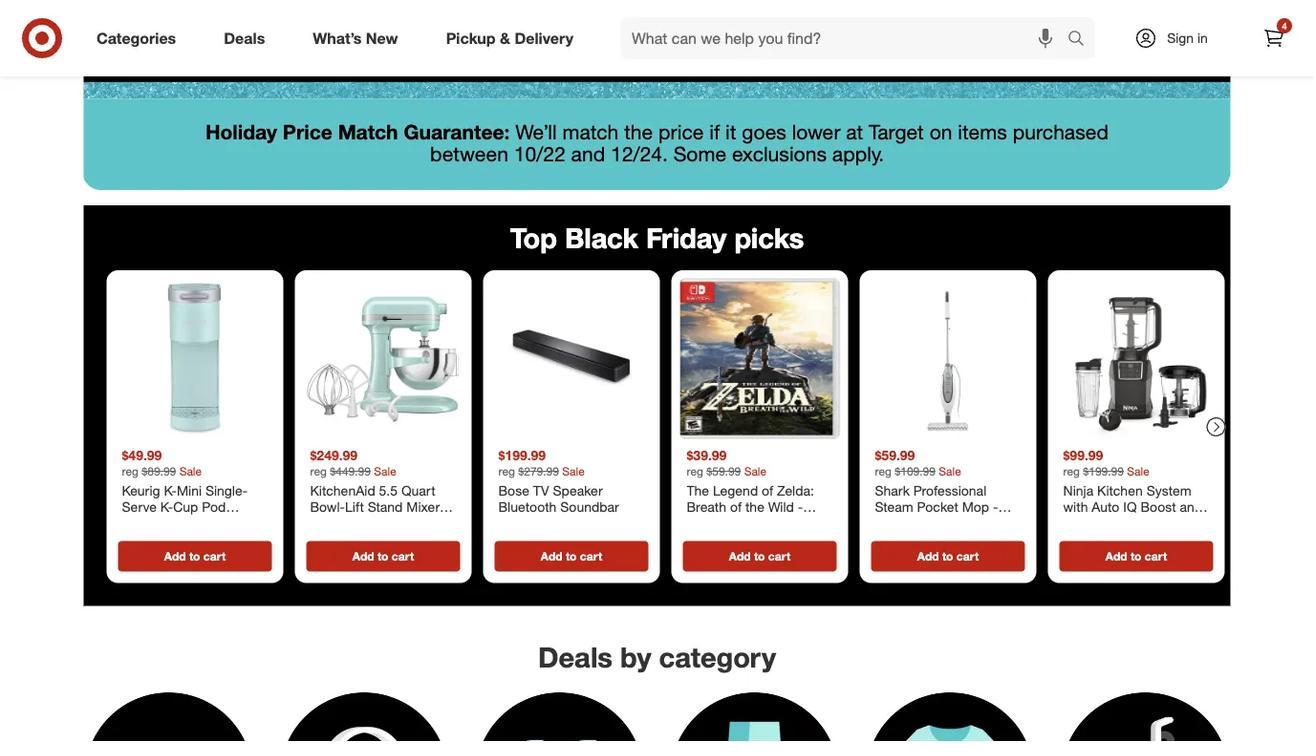 Task type: vqa. For each thing, say whether or not it's contained in the screenshot.
$4.94
no



Task type: describe. For each thing, give the bounding box(es) containing it.
at
[[846, 119, 864, 144]]

top
[[510, 221, 557, 255]]

lower
[[792, 119, 841, 144]]

picks
[[735, 221, 804, 255]]

add to cart button for auto
[[1060, 542, 1214, 572]]

legend
[[713, 482, 758, 499]]

delivery
[[515, 29, 574, 47]]

if
[[710, 119, 720, 144]]

$199.99 inside $199.99 reg $279.99 sale bose tv speaker bluetooth soundbar
[[499, 448, 546, 464]]

maker
[[165, 516, 203, 533]]

iq
[[1124, 499, 1137, 516]]

sale for kitchen
[[1128, 464, 1150, 479]]

$99.99 reg $199.99 sale ninja kitchen system with auto iq boost and 7-speed blender
[[1064, 448, 1203, 533]]

to for breath
[[754, 550, 765, 564]]

ends
[[310, 18, 377, 52]]

system
[[1147, 482, 1192, 499]]

reg for $49.99
[[122, 464, 139, 479]]

and inside we'll match the price if it goes lower at target on items purchased between 10/22 and 12/24. some exclusions apply.
[[571, 141, 605, 166]]

4
[[1282, 20, 1288, 32]]

reg for $249.99
[[310, 464, 327, 479]]

target black friday image
[[84, 0, 1231, 99]]

reg for $39.99
[[687, 464, 704, 479]]

blender
[[1120, 516, 1167, 533]]

$49.99 reg $89.99 sale keurig k-mini single- serve k-cup pod coffee maker - oasis
[[122, 448, 249, 533]]

add to cart for serve
[[164, 550, 226, 564]]

by
[[621, 641, 652, 675]]

friday
[[646, 221, 727, 255]]

apply.
[[833, 141, 884, 166]]

we'll match the price if it goes lower at target on items purchased between 10/22 and 12/24. some exclusions apply.
[[430, 119, 1109, 166]]

price
[[659, 119, 704, 144]]

$49.99
[[122, 448, 162, 464]]

ninja kitchen system with auto iq boost and 7-speed blender image
[[1056, 278, 1218, 440]]

oasis
[[215, 516, 249, 533]]

0 horizontal spatial of
[[730, 499, 742, 516]]

sale for k-
[[179, 464, 202, 479]]

mini
[[177, 482, 202, 499]]

$59.99 reg $109.99 sale shark professional steam pocket mop - s3601
[[875, 448, 999, 533]]

it
[[726, 119, 737, 144]]

pickup & delivery
[[446, 29, 574, 47]]

search
[[1059, 31, 1105, 49]]

shark
[[875, 482, 910, 499]]

pocket
[[917, 499, 959, 516]]

add to cart for lift
[[353, 550, 414, 564]]

nintendo
[[687, 516, 742, 533]]

sale for tv
[[563, 464, 585, 479]]

kitchen
[[1098, 482, 1143, 499]]

single-
[[206, 482, 248, 499]]

bose tv speaker bluetooth soundbar image
[[491, 278, 653, 440]]

sign
[[1168, 30, 1194, 46]]

- left ice
[[358, 516, 363, 533]]

the
[[687, 482, 709, 499]]

on inside we'll match the price if it goes lower at target on items purchased between 10/22 and 12/24. some exclusions apply.
[[930, 119, 953, 144]]

black
[[565, 221, 639, 255]]

add for mop
[[918, 550, 939, 564]]

1 horizontal spatial of
[[762, 482, 774, 499]]

pickup & delivery link
[[430, 17, 598, 59]]

holiday
[[206, 119, 277, 144]]

cart for keurig k-mini single- serve k-cup pod coffee maker - oasis
[[203, 550, 226, 564]]

$59.99 inside '$59.99 reg $109.99 sale shark professional steam pocket mop - s3601'
[[875, 448, 915, 464]]

pickup
[[446, 29, 496, 47]]

sale for professional
[[939, 464, 962, 479]]

cup
[[173, 499, 198, 516]]

cart for the legend of zelda: breath of the wild - nintendo switch
[[769, 550, 791, 564]]

$249.99 reg $449.99 sale kitchenaid 5.5 quart bowl-lift stand mixer - ksm55 - ice
[[310, 448, 449, 533]]

categories
[[97, 29, 176, 47]]

categories link
[[80, 17, 200, 59]]

sale for 5.5
[[374, 464, 397, 479]]

holiday price match guarantee:
[[206, 119, 510, 144]]

add for breath
[[729, 550, 751, 564]]

- right mixer
[[444, 499, 449, 516]]

1 horizontal spatial the
[[682, 18, 724, 52]]

match
[[563, 119, 619, 144]]

$89.99
[[142, 464, 176, 479]]

to for lift
[[378, 550, 389, 564]]

deals link
[[208, 17, 289, 59]]

in
[[1198, 30, 1208, 46]]

purchased
[[1013, 119, 1109, 144]]

add to cart for mop
[[918, 550, 979, 564]]

the inside $39.99 reg $59.99 sale the legend of zelda: breath of the wild - nintendo switch
[[746, 499, 765, 516]]

mixer
[[407, 499, 440, 516]]

bose
[[499, 482, 530, 499]]

to for mop
[[943, 550, 954, 564]]

guarantee:
[[404, 119, 510, 144]]

ninja
[[1064, 482, 1094, 499]]

ends saturday! save big on the hottest holiday gifts. link
[[84, 0, 1231, 99]]

$39.99
[[687, 448, 727, 464]]

cart for bose tv speaker bluetooth soundbar
[[580, 550, 603, 564]]

save
[[520, 18, 584, 52]]

pod
[[202, 499, 226, 516]]

$39.99 reg $59.99 sale the legend of zelda: breath of the wild - nintendo switch
[[687, 448, 815, 533]]

search button
[[1059, 17, 1105, 63]]

quart
[[402, 482, 436, 499]]

switch
[[746, 516, 786, 533]]

new
[[366, 29, 398, 47]]

speed
[[1076, 516, 1116, 533]]

deals for deals
[[224, 29, 265, 47]]

steam
[[875, 499, 914, 516]]

holiday
[[835, 18, 930, 52]]

serve
[[122, 499, 157, 516]]

keurig
[[122, 482, 160, 499]]



Task type: locate. For each thing, give the bounding box(es) containing it.
to down switch
[[754, 550, 765, 564]]

$59.99 up legend
[[707, 464, 741, 479]]

deals by category
[[538, 641, 776, 675]]

0 horizontal spatial $199.99
[[499, 448, 546, 464]]

sign in
[[1168, 30, 1208, 46]]

match
[[338, 119, 398, 144]]

sale inside $99.99 reg $199.99 sale ninja kitchen system with auto iq boost and 7-speed blender
[[1128, 464, 1150, 479]]

sale up legend
[[744, 464, 767, 479]]

$109.99
[[895, 464, 936, 479]]

$199.99 up bose
[[499, 448, 546, 464]]

reg inside $99.99 reg $199.99 sale ninja kitchen system with auto iq boost and 7-speed blender
[[1064, 464, 1080, 479]]

wild
[[768, 499, 794, 516]]

1 sale from the left
[[179, 464, 202, 479]]

5 to from the left
[[943, 550, 954, 564]]

price
[[283, 119, 333, 144]]

4 reg from the left
[[687, 464, 704, 479]]

4 add from the left
[[729, 550, 751, 564]]

$59.99 up shark
[[875, 448, 915, 464]]

and right "10/22"
[[571, 141, 605, 166]]

add for soundbar
[[541, 550, 563, 564]]

reg for $99.99
[[1064, 464, 1080, 479]]

to for auto
[[1131, 550, 1142, 564]]

3 add to cart button from the left
[[495, 542, 649, 572]]

hottest
[[732, 18, 827, 52]]

sale up professional
[[939, 464, 962, 479]]

carousel region
[[84, 205, 1231, 626]]

with
[[1064, 499, 1088, 516]]

5.5
[[379, 482, 398, 499]]

1 horizontal spatial $199.99
[[1084, 464, 1124, 479]]

add for lift
[[353, 550, 374, 564]]

add for auto
[[1106, 550, 1128, 564]]

3 reg from the left
[[499, 464, 515, 479]]

5 add to cart button from the left
[[872, 542, 1025, 572]]

add to cart down pocket
[[918, 550, 979, 564]]

sale
[[179, 464, 202, 479], [374, 464, 397, 479], [563, 464, 585, 479], [744, 464, 767, 479], [939, 464, 962, 479], [1128, 464, 1150, 479]]

add to cart button down soundbar
[[495, 542, 649, 572]]

2 horizontal spatial the
[[746, 499, 765, 516]]

boost
[[1141, 499, 1177, 516]]

- inside $39.99 reg $59.99 sale the legend of zelda: breath of the wild - nintendo switch
[[798, 499, 803, 516]]

$99.99
[[1064, 448, 1104, 464]]

reg up ninja
[[1064, 464, 1080, 479]]

1 cart from the left
[[203, 550, 226, 564]]

exclusions
[[732, 141, 827, 166]]

add to cart button for serve
[[118, 542, 272, 572]]

7-
[[1064, 516, 1076, 533]]

6 to from the left
[[1131, 550, 1142, 564]]

deals left the what's
[[224, 29, 265, 47]]

bowl-
[[310, 499, 345, 516]]

sale up kitchen
[[1128, 464, 1150, 479]]

add to cart for soundbar
[[541, 550, 603, 564]]

&
[[500, 29, 511, 47]]

4 add to cart from the left
[[729, 550, 791, 564]]

the
[[682, 18, 724, 52], [625, 119, 653, 144], [746, 499, 765, 516]]

shark professional steam pocket mop - s3601 image
[[868, 278, 1029, 440]]

sale inside $39.99 reg $59.99 sale the legend of zelda: breath of the wild - nintendo switch
[[744, 464, 767, 479]]

0 vertical spatial deals
[[224, 29, 265, 47]]

6 cart from the left
[[1145, 550, 1168, 564]]

3 add from the left
[[541, 550, 563, 564]]

top black friday picks
[[510, 221, 804, 255]]

on left 'items'
[[930, 119, 953, 144]]

reg inside '$59.99 reg $109.99 sale shark professional steam pocket mop - s3601'
[[875, 464, 892, 479]]

$279.99
[[519, 464, 559, 479]]

2 vertical spatial the
[[746, 499, 765, 516]]

- right mop
[[993, 499, 999, 516]]

sale up '5.5'
[[374, 464, 397, 479]]

items
[[958, 119, 1008, 144]]

add to cart button for mop
[[872, 542, 1025, 572]]

add to cart down maker
[[164, 550, 226, 564]]

cart down blender
[[1145, 550, 1168, 564]]

and inside $99.99 reg $199.99 sale ninja kitchen system with auto iq boost and 7-speed blender
[[1180, 499, 1203, 516]]

add down ice
[[353, 550, 374, 564]]

- left oasis
[[206, 516, 212, 533]]

4 to from the left
[[754, 550, 765, 564]]

the left price
[[625, 119, 653, 144]]

big
[[592, 18, 633, 52]]

add to cart button for lift
[[306, 542, 460, 572]]

1 reg from the left
[[122, 464, 139, 479]]

add to cart button down blender
[[1060, 542, 1214, 572]]

add down pocket
[[918, 550, 939, 564]]

to down blender
[[1131, 550, 1142, 564]]

k- down $89.99
[[164, 482, 177, 499]]

add to cart for auto
[[1106, 550, 1168, 564]]

to down ice
[[378, 550, 389, 564]]

0 vertical spatial on
[[641, 18, 674, 52]]

$199.99 inside $99.99 reg $199.99 sale ninja kitchen system with auto iq boost and 7-speed blender
[[1084, 464, 1124, 479]]

3 add to cart from the left
[[541, 550, 603, 564]]

$59.99
[[875, 448, 915, 464], [707, 464, 741, 479]]

sale for legend
[[744, 464, 767, 479]]

reg inside $199.99 reg $279.99 sale bose tv speaker bluetooth soundbar
[[499, 464, 515, 479]]

what's new
[[313, 29, 398, 47]]

$59.99 inside $39.99 reg $59.99 sale the legend of zelda: breath of the wild - nintendo switch
[[707, 464, 741, 479]]

category
[[659, 641, 776, 675]]

saturday!
[[385, 18, 512, 52]]

add down switch
[[729, 550, 751, 564]]

5 add to cart from the left
[[918, 550, 979, 564]]

add to cart down blender
[[1106, 550, 1168, 564]]

add to cart button for soundbar
[[495, 542, 649, 572]]

add to cart button down ice
[[306, 542, 460, 572]]

deals inside 'link'
[[224, 29, 265, 47]]

0 horizontal spatial $59.99
[[707, 464, 741, 479]]

coffee
[[122, 516, 162, 533]]

deals left by
[[538, 641, 613, 675]]

and right boost
[[1180, 499, 1203, 516]]

deals for deals by category
[[538, 641, 613, 675]]

$199.99 reg $279.99 sale bose tv speaker bluetooth soundbar
[[499, 448, 619, 516]]

auto
[[1092, 499, 1120, 516]]

add down bluetooth
[[541, 550, 563, 564]]

4 cart from the left
[[769, 550, 791, 564]]

k-
[[164, 482, 177, 499], [160, 499, 173, 516]]

add to cart button for breath
[[683, 542, 837, 572]]

cart for ninja kitchen system with auto iq boost and 7-speed blender
[[1145, 550, 1168, 564]]

6 reg from the left
[[1064, 464, 1080, 479]]

reg for $199.99
[[499, 464, 515, 479]]

on
[[641, 18, 674, 52], [930, 119, 953, 144]]

10/22
[[514, 141, 566, 166]]

1 horizontal spatial $59.99
[[875, 448, 915, 464]]

sale inside $49.99 reg $89.99 sale keurig k-mini single- serve k-cup pod coffee maker - oasis
[[179, 464, 202, 479]]

lift
[[345, 499, 364, 516]]

2 sale from the left
[[374, 464, 397, 479]]

2 add to cart from the left
[[353, 550, 414, 564]]

1 add to cart button from the left
[[118, 542, 272, 572]]

3 to from the left
[[566, 550, 577, 564]]

1 vertical spatial and
[[1180, 499, 1203, 516]]

tv
[[533, 482, 549, 499]]

1 vertical spatial the
[[625, 119, 653, 144]]

speaker
[[553, 482, 603, 499]]

- inside $49.99 reg $89.99 sale keurig k-mini single- serve k-cup pod coffee maker - oasis
[[206, 516, 212, 533]]

1 vertical spatial deals
[[538, 641, 613, 675]]

5 sale from the left
[[939, 464, 962, 479]]

cart down mop
[[957, 550, 979, 564]]

1 horizontal spatial and
[[1180, 499, 1203, 516]]

$249.99
[[310, 448, 358, 464]]

reg inside $249.99 reg $449.99 sale kitchenaid 5.5 quart bowl-lift stand mixer - ksm55 - ice
[[310, 464, 327, 479]]

to down pocket
[[943, 550, 954, 564]]

0 horizontal spatial deals
[[224, 29, 265, 47]]

cart down oasis
[[203, 550, 226, 564]]

cart down soundbar
[[580, 550, 603, 564]]

mop
[[963, 499, 990, 516]]

1 horizontal spatial on
[[930, 119, 953, 144]]

sale inside $249.99 reg $449.99 sale kitchenaid 5.5 quart bowl-lift stand mixer - ksm55 - ice
[[374, 464, 397, 479]]

reg
[[122, 464, 139, 479], [310, 464, 327, 479], [499, 464, 515, 479], [687, 464, 704, 479], [875, 464, 892, 479], [1064, 464, 1080, 479]]

0 horizontal spatial on
[[641, 18, 674, 52]]

6 add to cart from the left
[[1106, 550, 1168, 564]]

2 to from the left
[[378, 550, 389, 564]]

2 reg from the left
[[310, 464, 327, 479]]

sale up mini
[[179, 464, 202, 479]]

target
[[869, 119, 924, 144]]

reg up shark
[[875, 464, 892, 479]]

4 sale from the left
[[744, 464, 767, 479]]

0 horizontal spatial the
[[625, 119, 653, 144]]

to for soundbar
[[566, 550, 577, 564]]

6 add to cart button from the left
[[1060, 542, 1214, 572]]

5 reg from the left
[[875, 464, 892, 479]]

stand
[[368, 499, 403, 516]]

of right the breath
[[730, 499, 742, 516]]

2 add to cart button from the left
[[306, 542, 460, 572]]

1 horizontal spatial deals
[[538, 641, 613, 675]]

the legend of zelda: breath of the wild - nintendo switch image
[[679, 278, 841, 440]]

5 add from the left
[[918, 550, 939, 564]]

$199.99
[[499, 448, 546, 464], [1084, 464, 1124, 479]]

on right big
[[641, 18, 674, 52]]

12/24.
[[611, 141, 668, 166]]

kitchenaid 5.5 quart bowl-lift stand mixer - ksm55 - ice image
[[303, 278, 464, 440]]

1 to from the left
[[189, 550, 200, 564]]

gifts.
[[938, 18, 1004, 52]]

cart for shark professional steam pocket mop - s3601
[[957, 550, 979, 564]]

reg up kitchenaid
[[310, 464, 327, 479]]

the left wild
[[746, 499, 765, 516]]

breath
[[687, 499, 727, 516]]

add to cart button down maker
[[118, 542, 272, 572]]

add to cart button down switch
[[683, 542, 837, 572]]

add to cart button
[[118, 542, 272, 572], [306, 542, 460, 572], [495, 542, 649, 572], [683, 542, 837, 572], [872, 542, 1025, 572], [1060, 542, 1214, 572]]

1 add from the left
[[164, 550, 186, 564]]

5 cart from the left
[[957, 550, 979, 564]]

to for serve
[[189, 550, 200, 564]]

the left hottest on the right top
[[682, 18, 724, 52]]

0 horizontal spatial and
[[571, 141, 605, 166]]

0 vertical spatial and
[[571, 141, 605, 166]]

6 add from the left
[[1106, 550, 1128, 564]]

reg up the
[[687, 464, 704, 479]]

to down soundbar
[[566, 550, 577, 564]]

0 vertical spatial the
[[682, 18, 724, 52]]

keurig k-mini single-serve k-cup pod coffee maker - oasis image
[[114, 278, 276, 440]]

deals
[[224, 29, 265, 47], [538, 641, 613, 675]]

-
[[444, 499, 449, 516], [798, 499, 803, 516], [993, 499, 999, 516], [206, 516, 212, 533], [358, 516, 363, 533]]

to down maker
[[189, 550, 200, 564]]

reg for $59.99
[[875, 464, 892, 479]]

what's new link
[[297, 17, 422, 59]]

2 cart from the left
[[392, 550, 414, 564]]

4 link
[[1254, 17, 1296, 59]]

add to cart button down pocket
[[872, 542, 1025, 572]]

soundbar
[[561, 499, 619, 516]]

add down speed
[[1106, 550, 1128, 564]]

of left zelda:
[[762, 482, 774, 499]]

add to cart for breath
[[729, 550, 791, 564]]

3 cart from the left
[[580, 550, 603, 564]]

6 sale from the left
[[1128, 464, 1150, 479]]

add to cart
[[164, 550, 226, 564], [353, 550, 414, 564], [541, 550, 603, 564], [729, 550, 791, 564], [918, 550, 979, 564], [1106, 550, 1168, 564]]

ice
[[367, 516, 385, 533]]

add down maker
[[164, 550, 186, 564]]

s3601
[[875, 516, 914, 533]]

ends saturday! save big on the hottest holiday gifts.
[[310, 18, 1004, 52]]

$199.99 up kitchen
[[1084, 464, 1124, 479]]

2 add from the left
[[353, 550, 374, 564]]

goes
[[742, 119, 787, 144]]

3 sale from the left
[[563, 464, 585, 479]]

cart down switch
[[769, 550, 791, 564]]

What can we help you find? suggestions appear below search field
[[621, 17, 1073, 59]]

- right wild
[[798, 499, 803, 516]]

ksm55
[[310, 516, 354, 533]]

- inside '$59.99 reg $109.99 sale shark professional steam pocket mop - s3601'
[[993, 499, 999, 516]]

we'll
[[516, 119, 557, 144]]

reg up the keurig
[[122, 464, 139, 479]]

some
[[674, 141, 727, 166]]

sale inside $199.99 reg $279.99 sale bose tv speaker bluetooth soundbar
[[563, 464, 585, 479]]

add for serve
[[164, 550, 186, 564]]

k- right serve
[[160, 499, 173, 516]]

the inside we'll match the price if it goes lower at target on items purchased between 10/22 and 12/24. some exclusions apply.
[[625, 119, 653, 144]]

reg up bose
[[499, 464, 515, 479]]

1 vertical spatial on
[[930, 119, 953, 144]]

between
[[430, 141, 509, 166]]

sale inside '$59.99 reg $109.99 sale shark professional steam pocket mop - s3601'
[[939, 464, 962, 479]]

sale up speaker
[[563, 464, 585, 479]]

1 add to cart from the left
[[164, 550, 226, 564]]

add to cart down switch
[[729, 550, 791, 564]]

add to cart down soundbar
[[541, 550, 603, 564]]

add to cart down ice
[[353, 550, 414, 564]]

cart for kitchenaid 5.5 quart bowl-lift stand mixer - ksm55 - ice
[[392, 550, 414, 564]]

kitchenaid
[[310, 482, 375, 499]]

reg inside $39.99 reg $59.99 sale the legend of zelda: breath of the wild - nintendo switch
[[687, 464, 704, 479]]

cart down stand
[[392, 550, 414, 564]]

4 add to cart button from the left
[[683, 542, 837, 572]]

reg inside $49.99 reg $89.99 sale keurig k-mini single- serve k-cup pod coffee maker - oasis
[[122, 464, 139, 479]]

bluetooth
[[499, 499, 557, 516]]



